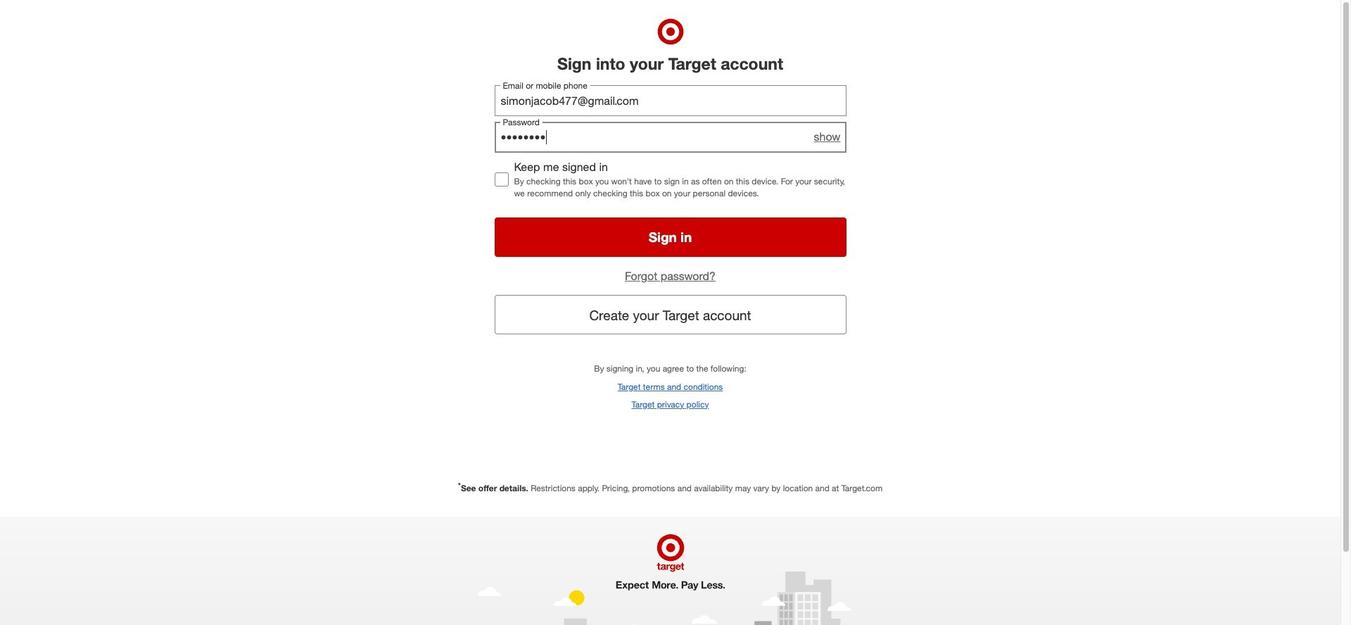 Task type: vqa. For each thing, say whether or not it's contained in the screenshot.
the rightmost -
no



Task type: describe. For each thing, give the bounding box(es) containing it.
target: expect more. pay less. image
[[473, 517, 868, 625]]



Task type: locate. For each thing, give the bounding box(es) containing it.
None password field
[[495, 121, 847, 152]]

None text field
[[495, 85, 847, 116]]

None checkbox
[[495, 172, 509, 186]]



